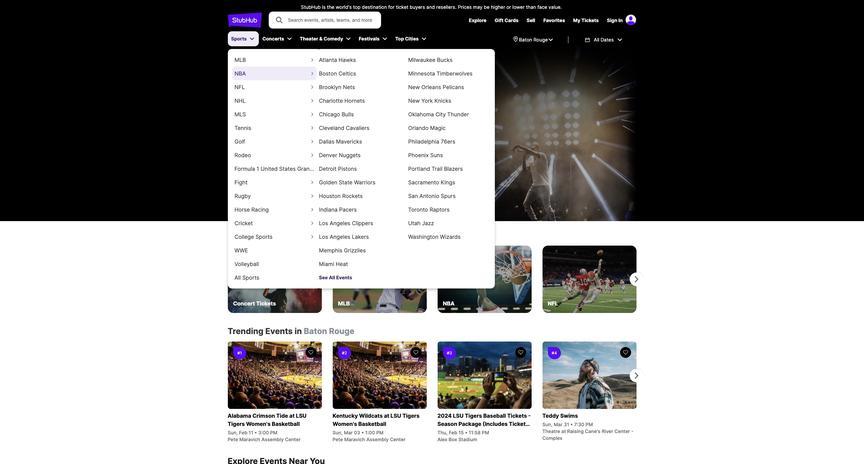 Task type: describe. For each thing, give the bounding box(es) containing it.
feb inside thu, feb 15 • 11:58 pm alex box stadium
[[449, 430, 458, 436]]

at inside teddy swims sun, mar 31 • 7:30 pm theatre at raising cane's river center - complex
[[562, 429, 566, 435]]

houston rockets
[[319, 193, 363, 200]]

portland trail blazers link
[[406, 161, 491, 177]]

indiana
[[319, 207, 338, 213]]

wizards
[[440, 234, 461, 241]]

0 horizontal spatial for
[[389, 4, 395, 10]]

lsu inside 2024 lsu tigers baseball tickets - season package (includes tickets for all home games)
[[453, 413, 464, 420]]

lsu inside alabama crimson tide  at lsu tigers women's basketball sun, feb 11 • 3:00 pm pete maravich assembly center
[[296, 413, 307, 420]]

world's
[[336, 4, 352, 10]]

sun, inside alabama crimson tide  at lsu tigers women's basketball sun, feb 11 • 3:00 pm pete maravich assembly center
[[228, 430, 238, 436]]

assembly inside alabama crimson tide  at lsu tigers women's basketball sun, feb 11 • 3:00 pm pete maravich assembly center
[[262, 437, 284, 443]]

brooklyn nets
[[319, 84, 355, 91]]

memphis grizzlies
[[319, 247, 366, 254]]

rodeo link
[[232, 148, 317, 163]]

clippers
[[352, 220, 373, 227]]

wwe
[[235, 247, 248, 254]]

state
[[339, 179, 353, 186]]

baton rouge
[[519, 37, 548, 43]]

lower
[[513, 4, 525, 10]]

sacramento kings
[[408, 179, 455, 186]]

festival
[[228, 102, 300, 125]]

face
[[538, 4, 548, 10]]

united
[[261, 166, 278, 172]]

college sports link
[[232, 229, 317, 245]]

for inside 2024 lsu tigers baseball tickets - season package (includes tickets for all home games)
[[438, 429, 445, 436]]

see tickets link
[[228, 152, 398, 169]]

blazers
[[444, 166, 463, 172]]

cleveland
[[319, 125, 345, 132]]

tycoon inside "tycoon music festival"
[[228, 79, 297, 102]]

brooklyn
[[319, 84, 342, 91]]

tigers inside 2024 lsu tigers baseball tickets - season package (includes tickets for all home games)
[[465, 413, 482, 420]]

san
[[408, 193, 418, 200]]

pelicans
[[443, 84, 464, 91]]

feb inside alabama crimson tide  at lsu tigers women's basketball sun, feb 11 • 3:00 pm pete maravich assembly center
[[239, 430, 248, 436]]

tennis
[[235, 125, 251, 132]]

horse racing
[[235, 207, 269, 213]]

cricket link
[[232, 216, 317, 231]]

0 horizontal spatial nfl link
[[232, 79, 317, 95]]

utah
[[408, 220, 421, 227]]

1 vertical spatial nba link
[[438, 246, 532, 314]]

cricket
[[235, 220, 253, 227]]

phoenix suns
[[408, 152, 443, 159]]

dallas mavericks
[[319, 138, 362, 145]]

is
[[322, 4, 326, 10]]

atlanta
[[319, 57, 337, 63]]

trail
[[432, 166, 443, 172]]

crimson
[[253, 413, 275, 420]]

minnesota
[[408, 70, 435, 77]]

wildcats
[[359, 413, 383, 420]]

assembly inside kentucky wildcats  at lsu tigers women's basketball sun, mar 03 • 1:00 pm pete maravich assembly center
[[367, 437, 389, 443]]

rodeo
[[235, 152, 251, 159]]

tickets for concert tickets
[[256, 301, 276, 307]]

los for los angeles lakers
[[319, 234, 328, 241]]

0 horizontal spatial events
[[266, 327, 293, 337]]

rouge
[[534, 37, 548, 43]]

milwaukee bucks link
[[406, 52, 491, 68]]

charlotte hornets link
[[316, 93, 402, 109]]

1 horizontal spatial nfl link
[[543, 246, 637, 314]]

pete inside kentucky wildcats  at lsu tigers women's basketball sun, mar 03 • 1:00 pm pete maravich assembly center
[[333, 437, 343, 443]]

at inside make memories that will last a lifetime. see your favorite artists live at tycoon music festival!
[[238, 139, 243, 146]]

angeles for clippers
[[330, 220, 351, 227]]

- inside teddy swims sun, mar 31 • 7:30 pm theatre at raising cane's river center - complex
[[632, 429, 634, 435]]

resellers.
[[436, 4, 457, 10]]

at inside alabama crimson tide  at lsu tigers women's basketball sun, feb 11 • 3:00 pm pete maravich assembly center
[[290, 413, 295, 420]]

volleyball link
[[232, 257, 317, 272]]

complex
[[543, 436, 563, 442]]

1 horizontal spatial all
[[329, 275, 335, 281]]

los for los angeles clippers
[[319, 220, 328, 227]]

wwe link
[[232, 243, 317, 259]]

a
[[303, 131, 306, 138]]

angeles for lakers
[[330, 234, 351, 241]]

maravich inside alabama crimson tide  at lsu tigers women's basketball sun, feb 11 • 3:00 pm pete maravich assembly center
[[239, 437, 260, 443]]

box
[[449, 437, 457, 443]]

live
[[228, 139, 237, 146]]

san antonio spurs
[[408, 193, 456, 200]]

oklahoma city thunder
[[408, 111, 469, 118]]

horse
[[235, 207, 250, 213]]

theater
[[300, 36, 318, 42]]

all for all sports
[[235, 275, 241, 282]]

1 vertical spatial nba
[[443, 301, 455, 307]]

philadelphia 76ers
[[408, 138, 456, 145]]

0 vertical spatial sports
[[231, 36, 247, 42]]

women's inside alabama crimson tide  at lsu tigers women's basketball sun, feb 11 • 3:00 pm pete maravich assembly center
[[246, 421, 271, 428]]

favorites link
[[544, 17, 565, 23]]

tigers inside alabama crimson tide  at lsu tigers women's basketball sun, feb 11 • 3:00 pm pete maravich assembly center
[[228, 421, 245, 428]]

orleans
[[422, 84, 441, 91]]

fight
[[235, 179, 248, 186]]

comedy
[[324, 36, 343, 42]]

women's inside kentucky wildcats  at lsu tigers women's basketball sun, mar 03 • 1:00 pm pete maravich assembly center
[[333, 421, 357, 428]]

at inside kentucky wildcats  at lsu tigers women's basketball sun, mar 03 • 1:00 pm pete maravich assembly center
[[384, 413, 390, 420]]

artists
[[376, 131, 392, 138]]

milwaukee
[[408, 57, 436, 63]]

new york knicks
[[408, 97, 452, 104]]

gift cards
[[495, 17, 519, 23]]

sun, inside teddy swims sun, mar 31 • 7:30 pm theatre at raising cane's river center - complex
[[543, 422, 553, 428]]

sports for college sports
[[256, 234, 273, 241]]

basketball inside alabama crimson tide  at lsu tigers women's basketball sun, feb 11 • 3:00 pm pete maravich assembly center
[[272, 421, 300, 428]]

explore
[[469, 17, 487, 23]]

pm inside kentucky wildcats  at lsu tigers women's basketball sun, mar 03 • 1:00 pm pete maravich assembly center
[[376, 430, 384, 436]]

jazz
[[422, 220, 434, 227]]

categories
[[255, 232, 292, 241]]

tycoon inside make memories that will last a lifetime. see your favorite artists live at tycoon music festival!
[[245, 139, 264, 146]]

make
[[228, 131, 242, 138]]

tide
[[276, 413, 288, 420]]

pacers
[[339, 207, 357, 213]]

buyers
[[410, 4, 425, 10]]

baseball
[[484, 413, 506, 420]]

sports for all sports
[[242, 275, 260, 282]]

theater & comedy
[[300, 36, 343, 42]]

cavaliers
[[346, 125, 370, 132]]

popular
[[228, 232, 254, 241]]

pete inside alabama crimson tide  at lsu tigers women's basketball sun, feb 11 • 3:00 pm pete maravich assembly center
[[228, 437, 238, 443]]

volleyball
[[235, 261, 259, 268]]

philadelphia
[[408, 138, 440, 145]]

see all events link
[[316, 272, 402, 284]]

los angeles lakers
[[319, 234, 369, 241]]

favorite
[[354, 131, 374, 138]]

hornets
[[345, 97, 365, 104]]

package
[[459, 421, 482, 428]]

games)
[[471, 429, 492, 436]]

new for new york knicks
[[408, 97, 420, 104]]

festival!
[[282, 139, 304, 146]]

0 horizontal spatial mlb link
[[232, 52, 317, 68]]

explore link
[[469, 17, 487, 23]]

minnesota timberwolves link
[[406, 66, 491, 81]]

0 horizontal spatial nba
[[235, 70, 246, 77]]

76ers
[[441, 138, 456, 145]]

1 horizontal spatial events
[[336, 275, 352, 281]]

1 vertical spatial nfl
[[548, 301, 558, 307]]



Task type: vqa. For each thing, say whether or not it's contained in the screenshot.


Task type: locate. For each thing, give the bounding box(es) containing it.
2 angeles from the top
[[330, 234, 351, 241]]

Search events, artists, teams, and more field
[[287, 16, 375, 24]]

2 feb from the left
[[449, 430, 458, 436]]

1 horizontal spatial see
[[319, 275, 328, 281]]

1 angeles from the top
[[330, 220, 351, 227]]

1 vertical spatial music
[[265, 139, 281, 146]]

2 new from the top
[[408, 97, 420, 104]]

pete down alabama
[[228, 437, 238, 443]]

2 horizontal spatial tigers
[[465, 413, 482, 420]]

bucks
[[437, 57, 453, 63]]

2 pete from the left
[[333, 437, 343, 443]]

formula
[[235, 166, 255, 172]]

0 horizontal spatial women's
[[246, 421, 271, 428]]

2 horizontal spatial center
[[615, 429, 630, 435]]

angeles up memphis grizzlies
[[330, 234, 351, 241]]

all left dates in the right of the page
[[594, 37, 600, 43]]

top cities link
[[392, 31, 422, 46]]

at right tide on the bottom left of the page
[[290, 413, 295, 420]]

center inside teddy swims sun, mar 31 • 7:30 pm theatre at raising cane's river center - complex
[[615, 429, 630, 435]]

assembly down the 3:00
[[262, 437, 284, 443]]

tycoon down memories
[[245, 139, 264, 146]]

1 horizontal spatial music
[[301, 79, 358, 102]]

tickets for my tickets
[[582, 17, 599, 23]]

alabama crimson tide  at lsu tigers women's basketball sun, feb 11 • 3:00 pm pete maravich assembly center
[[228, 413, 307, 443]]

sports down stubhub image at the top of page
[[231, 36, 247, 42]]

0 horizontal spatial all
[[235, 275, 241, 282]]

all for all dates
[[594, 37, 600, 43]]

1 lsu from the left
[[296, 413, 307, 420]]

0 horizontal spatial assembly
[[262, 437, 284, 443]]

0 horizontal spatial sun,
[[228, 430, 238, 436]]

denver
[[319, 152, 337, 159]]

denver nuggets
[[319, 152, 361, 159]]

chicago
[[319, 111, 340, 118]]

&
[[319, 36, 323, 42]]

and
[[427, 4, 435, 10]]

mar left the "31"
[[554, 422, 563, 428]]

toronto raptors
[[408, 207, 450, 213]]

1 vertical spatial for
[[438, 429, 445, 436]]

sports link
[[228, 31, 250, 46]]

philadelphia 76ers link
[[406, 134, 491, 150]]

chicago bulls link
[[316, 107, 402, 122]]

#3
[[447, 351, 452, 356]]

for up the alex
[[438, 429, 445, 436]]

1 horizontal spatial nba
[[443, 301, 455, 307]]

0 horizontal spatial nba link
[[232, 66, 317, 81]]

los down the indiana
[[319, 220, 328, 227]]

sign in
[[607, 17, 623, 23]]

tigers up package
[[465, 413, 482, 420]]

1 basketball from the left
[[272, 421, 300, 428]]

detroit pistons
[[319, 166, 357, 172]]

tickets inside button
[[243, 158, 260, 163]]

- right river on the bottom of page
[[632, 429, 634, 435]]

2 horizontal spatial all
[[594, 37, 600, 43]]

0 vertical spatial mlb link
[[232, 52, 317, 68]]

basketball down tide on the bottom left of the page
[[272, 421, 300, 428]]

trending events in
[[228, 327, 302, 337]]

0 horizontal spatial pete
[[228, 437, 238, 443]]

all down miami heat
[[329, 275, 335, 281]]

1 vertical spatial los
[[319, 234, 328, 241]]

nfl
[[235, 84, 245, 91], [548, 301, 558, 307]]

1 horizontal spatial maravich
[[344, 437, 365, 443]]

0 vertical spatial music
[[301, 79, 358, 102]]

1 new from the top
[[408, 84, 420, 91]]

sports down volleyball
[[242, 275, 260, 282]]

1 horizontal spatial feb
[[449, 430, 458, 436]]

- left teddy on the right bottom of page
[[529, 413, 531, 420]]

1 vertical spatial angeles
[[330, 234, 351, 241]]

at down the "31"
[[562, 429, 566, 435]]

1 horizontal spatial basketball
[[359, 421, 386, 428]]

0 horizontal spatial lsu
[[296, 413, 307, 420]]

1 horizontal spatial mar
[[554, 422, 563, 428]]

0 horizontal spatial mlb
[[235, 57, 246, 63]]

2 horizontal spatial lsu
[[453, 413, 464, 420]]

0 vertical spatial nfl
[[235, 84, 245, 91]]

0 vertical spatial mlb
[[235, 57, 246, 63]]

favorites
[[544, 17, 565, 23]]

0 vertical spatial -
[[529, 413, 531, 420]]

1 vertical spatial mar
[[344, 430, 353, 436]]

• inside kentucky wildcats  at lsu tigers women's basketball sun, mar 03 • 1:00 pm pete maravich assembly center
[[362, 430, 364, 436]]

tickets right baseball
[[508, 413, 527, 420]]

see for see tickets
[[233, 158, 242, 163]]

golden state warriors
[[319, 179, 376, 186]]

york
[[422, 97, 433, 104]]

1 horizontal spatial women's
[[333, 421, 357, 428]]

0 horizontal spatial nfl
[[235, 84, 245, 91]]

memphis grizzlies link
[[316, 243, 402, 259]]

nhl
[[235, 97, 246, 104]]

0 vertical spatial nba link
[[232, 66, 317, 81]]

mlb link
[[232, 52, 317, 68], [333, 246, 427, 314]]

0 vertical spatial events
[[336, 275, 352, 281]]

baton
[[519, 37, 533, 43]]

1 horizontal spatial nfl
[[548, 301, 558, 307]]

pm inside alabama crimson tide  at lsu tigers women's basketball sun, feb 11 • 3:00 pm pete maravich assembly center
[[270, 430, 278, 436]]

2 horizontal spatial see
[[330, 131, 340, 138]]

music down boston
[[301, 79, 358, 102]]

prix
[[235, 176, 244, 183]]

1 horizontal spatial assembly
[[367, 437, 389, 443]]

1 vertical spatial -
[[632, 429, 634, 435]]

tycoon up mls link
[[228, 79, 297, 102]]

• inside alabama crimson tide  at lsu tigers women's basketball sun, feb 11 • 3:00 pm pete maravich assembly center
[[255, 430, 257, 436]]

0 vertical spatial nfl link
[[232, 79, 317, 95]]

maravich down 03
[[344, 437, 365, 443]]

- inside 2024 lsu tigers baseball tickets - season package (includes tickets for all home games)
[[529, 413, 531, 420]]

music down that
[[265, 139, 281, 146]]

tigers left 2024
[[403, 413, 420, 420]]

1 vertical spatial tycoon
[[245, 139, 264, 146]]

tickets right concert
[[256, 301, 276, 307]]

1 los from the top
[[319, 220, 328, 227]]

see up formula
[[233, 158, 242, 163]]

• right 03
[[362, 430, 364, 436]]

nhl link
[[232, 93, 317, 109]]

houston rockets link
[[316, 188, 402, 204]]

1 horizontal spatial pete
[[333, 437, 343, 443]]

women's down crimson
[[246, 421, 271, 428]]

women's
[[246, 421, 271, 428], [333, 421, 357, 428]]

1 vertical spatial mlb
[[338, 301, 350, 307]]

0 horizontal spatial center
[[285, 437, 301, 443]]

2 vertical spatial sports
[[242, 275, 260, 282]]

orlando
[[408, 125, 429, 132]]

pm right 1:00
[[376, 430, 384, 436]]

new left york at the top of the page
[[408, 97, 420, 104]]

maravich inside kentucky wildcats  at lsu tigers women's basketball sun, mar 03 • 1:00 pm pete maravich assembly center
[[344, 437, 365, 443]]

1 - tycoon music festival image
[[242, 207, 248, 213]]

pm right 11:58
[[482, 430, 490, 436]]

1 horizontal spatial -
[[632, 429, 634, 435]]

new
[[408, 84, 420, 91], [408, 97, 420, 104]]

see up dallas mavericks
[[330, 131, 340, 138]]

magic
[[430, 125, 446, 132]]

festivals link
[[356, 31, 383, 46]]

1 horizontal spatial center
[[390, 437, 406, 443]]

15
[[459, 430, 464, 436]]

0 horizontal spatial music
[[265, 139, 281, 146]]

mlb down see all events
[[338, 301, 350, 307]]

feb up box
[[449, 430, 458, 436]]

phoenix suns link
[[406, 148, 491, 163]]

2 lsu from the left
[[391, 413, 401, 420]]

-
[[529, 413, 531, 420], [632, 429, 634, 435]]

2 women's from the left
[[333, 421, 357, 428]]

0 horizontal spatial basketball
[[272, 421, 300, 428]]

2 basketball from the left
[[359, 421, 386, 428]]

rockets
[[342, 193, 363, 200]]

miami
[[319, 261, 334, 268]]

1 maravich from the left
[[239, 437, 260, 443]]

see inside button
[[233, 158, 242, 163]]

raising
[[568, 429, 584, 435]]

0 horizontal spatial feb
[[239, 430, 248, 436]]

2 horizontal spatial sun,
[[543, 422, 553, 428]]

music inside "tycoon music festival"
[[301, 79, 358, 102]]

concert tickets link
[[228, 246, 322, 314]]

1 horizontal spatial for
[[438, 429, 445, 436]]

center inside alabama crimson tide  at lsu tigers women's basketball sun, feb 11 • 3:00 pm pete maravich assembly center
[[285, 437, 301, 443]]

0 horizontal spatial -
[[529, 413, 531, 420]]

teddy swims sun, mar 31 • 7:30 pm theatre at raising cane's river center - complex
[[543, 413, 634, 442]]

cleveland cavaliers
[[319, 125, 370, 132]]

los up memphis
[[319, 234, 328, 241]]

sun, inside kentucky wildcats  at lsu tigers women's basketball sun, mar 03 • 1:00 pm pete maravich assembly center
[[333, 430, 343, 436]]

0 horizontal spatial maravich
[[239, 437, 260, 443]]

suns
[[431, 152, 443, 159]]

concert tickets
[[233, 301, 276, 307]]

see down miami
[[319, 275, 328, 281]]

0 vertical spatial los
[[319, 220, 328, 227]]

heat
[[336, 261, 348, 268]]

sign
[[607, 17, 618, 23]]

assembly down 1:00
[[367, 437, 389, 443]]

sun, down kentucky
[[333, 430, 343, 436]]

tickets right (includes
[[509, 421, 529, 428]]

tigers down alabama
[[228, 421, 245, 428]]

pm inside thu, feb 15 • 11:58 pm alex box stadium
[[482, 430, 490, 436]]

maravich down 11
[[239, 437, 260, 443]]

mar inside teddy swims sun, mar 31 • 7:30 pm theatre at raising cane's river center - complex
[[554, 422, 563, 428]]

concerts link
[[259, 31, 287, 46]]

tickets for see tickets
[[243, 158, 260, 163]]

lsu inside kentucky wildcats  at lsu tigers women's basketball sun, mar 03 • 1:00 pm pete maravich assembly center
[[391, 413, 401, 420]]

assembly
[[262, 437, 284, 443], [367, 437, 389, 443]]

1 vertical spatial nfl link
[[543, 246, 637, 314]]

see tickets
[[233, 158, 260, 163]]

0 vertical spatial see
[[330, 131, 340, 138]]

0 horizontal spatial tigers
[[228, 421, 245, 428]]

#2
[[342, 351, 347, 356]]

0 vertical spatial angeles
[[330, 220, 351, 227]]

1 horizontal spatial lsu
[[391, 413, 401, 420]]

mar inside kentucky wildcats  at lsu tigers women's basketball sun, mar 03 • 1:00 pm pete maravich assembly center
[[344, 430, 353, 436]]

mar left 03
[[344, 430, 353, 436]]

• inside thu, feb 15 • 11:58 pm alex box stadium
[[465, 430, 468, 436]]

minnesota timberwolves
[[408, 70, 473, 77]]

see for see all events
[[319, 275, 328, 281]]

celtics
[[339, 70, 356, 77]]

• right "15"
[[465, 430, 468, 436]]

stubhub
[[301, 4, 321, 10]]

tickets right my
[[582, 17, 599, 23]]

mls link
[[232, 107, 317, 122]]

gift cards link
[[495, 17, 519, 23]]

basketball inside kentucky wildcats  at lsu tigers women's basketball sun, mar 03 • 1:00 pm pete maravich assembly center
[[359, 421, 386, 428]]

lsu right "wildcats"
[[391, 413, 401, 420]]

0 vertical spatial mar
[[554, 422, 563, 428]]

1 feb from the left
[[239, 430, 248, 436]]

1 vertical spatial mlb link
[[333, 246, 427, 314]]

0 horizontal spatial see
[[233, 158, 242, 163]]

pm up cane's
[[586, 422, 593, 428]]

1 horizontal spatial mlb
[[338, 301, 350, 307]]

pm inside teddy swims sun, mar 31 • 7:30 pm theatre at raising cane's river center - complex
[[586, 422, 593, 428]]

all down volleyball
[[235, 275, 241, 282]]

1 horizontal spatial nba link
[[438, 246, 532, 314]]

• right the "31"
[[571, 422, 573, 428]]

1 assembly from the left
[[262, 437, 284, 443]]

theater & comedy link
[[297, 31, 346, 46]]

1 horizontal spatial mlb link
[[333, 246, 427, 314]]

0 vertical spatial tycoon
[[228, 79, 297, 102]]

center inside kentucky wildcats  at lsu tigers women's basketball sun, mar 03 • 1:00 pm pete maravich assembly center
[[390, 437, 406, 443]]

31
[[564, 422, 569, 428]]

tigers inside kentucky wildcats  at lsu tigers women's basketball sun, mar 03 • 1:00 pm pete maravich assembly center
[[403, 413, 420, 420]]

stubhub image
[[228, 12, 262, 29]]

home
[[454, 429, 470, 436]]

see inside make memories that will last a lifetime. see your favorite artists live at tycoon music festival!
[[330, 131, 340, 138]]

may
[[473, 4, 483, 10]]

1 vertical spatial events
[[266, 327, 293, 337]]

events
[[336, 275, 352, 281], [266, 327, 293, 337]]

sun, down alabama
[[228, 430, 238, 436]]

spurs
[[441, 193, 456, 200]]

• inside teddy swims sun, mar 31 • 7:30 pm theatre at raising cane's river center - complex
[[571, 422, 573, 428]]

2 los from the top
[[319, 234, 328, 241]]

events left in
[[266, 327, 293, 337]]

see
[[330, 131, 340, 138], [233, 158, 242, 163], [319, 275, 328, 281]]

1 horizontal spatial sun,
[[333, 430, 343, 436]]

0 vertical spatial new
[[408, 84, 420, 91]]

pm right the 3:00
[[270, 430, 278, 436]]

women's down kentucky
[[333, 421, 357, 428]]

in
[[619, 17, 623, 23]]

0 vertical spatial nba
[[235, 70, 246, 77]]

for left ticket on the left of page
[[389, 4, 395, 10]]

new down minnesota
[[408, 84, 420, 91]]

1 horizontal spatial tigers
[[403, 413, 420, 420]]

sports down cricket link
[[256, 234, 273, 241]]

orlando magic
[[408, 125, 446, 132]]

lsu right tide on the bottom left of the page
[[296, 413, 307, 420]]

new for new orleans pelicans
[[408, 84, 420, 91]]

11:58
[[469, 430, 481, 436]]

0 horizontal spatial mar
[[344, 430, 353, 436]]

3:00
[[258, 430, 269, 436]]

pete
[[228, 437, 238, 443], [333, 437, 343, 443]]

pete down kentucky
[[333, 437, 343, 443]]

1 women's from the left
[[246, 421, 271, 428]]

sun, up theatre
[[543, 422, 553, 428]]

tickets up 1
[[243, 158, 260, 163]]

music inside make memories that will last a lifetime. see your favorite artists live at tycoon music festival!
[[265, 139, 281, 146]]

phoenix
[[408, 152, 429, 159]]

2 vertical spatial see
[[319, 275, 328, 281]]

2 assembly from the left
[[367, 437, 389, 443]]

1 vertical spatial see
[[233, 158, 242, 163]]

my tickets
[[574, 17, 599, 23]]

1 vertical spatial sports
[[256, 234, 273, 241]]

1 pete from the left
[[228, 437, 238, 443]]

basketball down "wildcats"
[[359, 421, 386, 428]]

last
[[292, 131, 302, 138]]

angeles down indiana pacers
[[330, 220, 351, 227]]

rugby link
[[232, 188, 317, 204]]

• right 11
[[255, 430, 257, 436]]

0 vertical spatial for
[[389, 4, 395, 10]]

mlb down sports link
[[235, 57, 246, 63]]

that
[[271, 131, 281, 138]]

lakers
[[352, 234, 369, 241]]

for
[[389, 4, 395, 10], [438, 429, 445, 436]]

events down 'heat'
[[336, 275, 352, 281]]

at right live
[[238, 139, 243, 146]]

1 vertical spatial new
[[408, 97, 420, 104]]

golf link
[[232, 134, 317, 150]]

11
[[249, 430, 253, 436]]

see all events
[[319, 275, 352, 281]]

3 lsu from the left
[[453, 413, 464, 420]]

lsu up season
[[453, 413, 464, 420]]

2 maravich from the left
[[344, 437, 365, 443]]

feb left 11
[[239, 430, 248, 436]]

at right "wildcats"
[[384, 413, 390, 420]]



